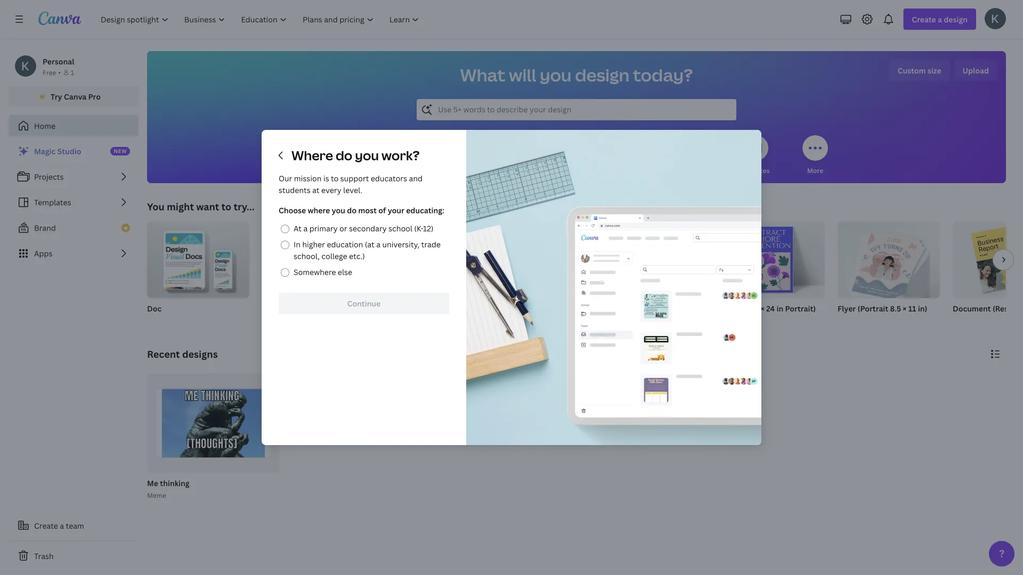 Task type: locate. For each thing, give the bounding box(es) containing it.
poster
[[723, 304, 746, 314]]

0 horizontal spatial ×
[[761, 304, 765, 314]]

2 horizontal spatial a
[[376, 240, 381, 250]]

personal
[[43, 56, 74, 66]]

try canva pro button
[[9, 86, 139, 107]]

× left 24 on the right of page
[[761, 304, 765, 314]]

0 vertical spatial to
[[331, 174, 339, 184]]

where do you work?
[[292, 147, 420, 164]]

a for team
[[60, 521, 64, 531]]

students
[[279, 185, 311, 195]]

to inside our mission is to support educators and students at every level.
[[331, 174, 339, 184]]

7 group from the left
[[838, 222, 940, 302]]

3 group from the left
[[377, 222, 480, 299]]

•
[[58, 68, 61, 77]]

educating:
[[406, 205, 445, 216]]

1 vertical spatial a
[[376, 240, 381, 250]]

group for whiteboard
[[262, 222, 365, 299]]

videos
[[626, 166, 647, 175]]

templates link
[[9, 192, 139, 213]]

do up for you
[[336, 147, 353, 164]]

our mission is to support educators and students at every level.
[[279, 174, 423, 195]]

thinking
[[160, 479, 190, 489]]

trash
[[34, 551, 54, 562]]

0 horizontal spatial to
[[221, 200, 231, 213]]

pro
[[88, 91, 101, 102]]

1 horizontal spatial to
[[331, 174, 339, 184]]

11
[[909, 304, 917, 314]]

you right will
[[540, 63, 572, 87]]

you
[[540, 63, 572, 87], [355, 147, 379, 164], [338, 166, 350, 175], [332, 205, 345, 216]]

6 group from the left
[[723, 222, 825, 299]]

0 horizontal spatial a
[[60, 521, 64, 531]]

you
[[147, 200, 165, 213]]

a
[[304, 224, 308, 234], [376, 240, 381, 250], [60, 521, 64, 531]]

list
[[9, 141, 139, 264]]

me thinking button
[[147, 477, 190, 491]]

1 group from the left
[[147, 222, 249, 299]]

a left team
[[60, 521, 64, 531]]

doc
[[147, 304, 162, 314]]

1 vertical spatial to
[[221, 200, 231, 213]]

option group containing at a primary or secondary school (k-12)
[[279, 221, 449, 280]]

(square)
[[664, 304, 695, 314]]

1 vertical spatial do
[[347, 205, 357, 216]]

and
[[409, 174, 423, 184]]

(at
[[365, 240, 375, 250]]

flyer (portrait 8.5 × 11 in) group
[[838, 222, 940, 327]]

1
[[71, 68, 74, 77]]

whiteboard group
[[262, 222, 365, 327]]

in
[[294, 240, 301, 250]]

a right (at
[[376, 240, 381, 250]]

print
[[674, 166, 689, 175]]

home link
[[9, 115, 139, 136]]

primary
[[310, 224, 338, 234]]

portrait)
[[786, 304, 816, 314]]

group
[[147, 222, 249, 299], [262, 222, 365, 299], [377, 222, 480, 299], [493, 222, 595, 299], [608, 222, 710, 299], [723, 222, 825, 299], [838, 222, 940, 302], [953, 222, 1023, 299]]

do left most
[[347, 205, 357, 216]]

None search field
[[417, 99, 737, 120]]

somewhere
[[294, 267, 336, 277]]

group for poster (18 × 24 in portrait)
[[723, 222, 825, 299]]

for
[[326, 166, 337, 175]]

1 × from the left
[[761, 304, 765, 314]]

to
[[331, 174, 339, 184], [221, 200, 231, 213]]

social
[[557, 166, 576, 175]]

8 group from the left
[[953, 222, 1023, 299]]

4 group from the left
[[493, 222, 595, 299]]

every
[[321, 185, 342, 195]]

want
[[196, 200, 219, 213]]

more
[[807, 166, 824, 175]]

(18
[[748, 304, 759, 314]]

try...
[[234, 200, 255, 213]]

magic
[[34, 146, 56, 156]]

new
[[114, 148, 127, 155]]

you for design
[[540, 63, 572, 87]]

somewhere else
[[294, 267, 352, 277]]

video
[[493, 304, 513, 314]]

× left 11
[[903, 304, 907, 314]]

for you
[[326, 166, 350, 175]]

mission
[[294, 174, 322, 184]]

0 vertical spatial a
[[304, 224, 308, 234]]

2 group from the left
[[262, 222, 365, 299]]

presentation (16:9)
[[377, 304, 447, 314]]

flyer
[[838, 304, 856, 314]]

support
[[340, 174, 369, 184]]

whiteboards
[[437, 166, 477, 175]]

1 horizontal spatial a
[[304, 224, 308, 234]]

a inside button
[[60, 521, 64, 531]]

to right 'is'
[[331, 174, 339, 184]]

to for want
[[221, 200, 231, 213]]

you inside "button"
[[338, 166, 350, 175]]

studio
[[57, 146, 81, 156]]

in)
[[918, 304, 928, 314]]

presentation
[[377, 304, 424, 314]]

choose
[[279, 205, 306, 216]]

group for flyer (portrait 8.5 × 11 in)
[[838, 222, 940, 302]]

apps link
[[9, 243, 139, 264]]

continue button
[[279, 293, 449, 315]]

create a team
[[34, 521, 84, 531]]

document (responsive) group
[[953, 222, 1023, 327]]

free •
[[43, 68, 61, 77]]

presentations button
[[495, 128, 539, 183]]

meme
[[147, 491, 166, 500]]

where
[[308, 205, 330, 216]]

you right for
[[338, 166, 350, 175]]

group for video
[[493, 222, 595, 299]]

0 vertical spatial do
[[336, 147, 353, 164]]

you up support
[[355, 147, 379, 164]]

more button
[[803, 128, 828, 183]]

to left try...
[[221, 200, 231, 213]]

group for doc
[[147, 222, 249, 299]]

social media
[[557, 166, 597, 175]]

1 horizontal spatial ×
[[903, 304, 907, 314]]

2 vertical spatial a
[[60, 521, 64, 531]]

team
[[66, 521, 84, 531]]

designs
[[182, 348, 218, 361]]

a right at
[[304, 224, 308, 234]]

at a primary or secondary school (k-12)
[[294, 224, 434, 234]]

doc group
[[147, 222, 249, 327]]

presentations
[[495, 166, 539, 175]]

education
[[327, 240, 363, 250]]

social media button
[[557, 128, 597, 183]]

5 group from the left
[[608, 222, 710, 299]]

group for presentation (16:9)
[[377, 222, 480, 299]]

apps
[[34, 249, 52, 259]]

poster (18 × 24 in portrait) group
[[723, 222, 825, 327]]

option group
[[279, 221, 449, 280]]

you up "or"
[[332, 205, 345, 216]]

projects link
[[9, 166, 139, 188]]

document
[[953, 304, 991, 314]]

design
[[575, 63, 630, 87]]

what will you design today?
[[460, 63, 693, 87]]

a inside in higher education (at a university, trade school, college etc.)
[[376, 240, 381, 250]]

canva
[[64, 91, 86, 102]]



Task type: vqa. For each thing, say whether or not it's contained in the screenshot.
Templates link
yes



Task type: describe. For each thing, give the bounding box(es) containing it.
etc.)
[[349, 251, 365, 261]]

higher
[[302, 240, 325, 250]]

today?
[[633, 63, 693, 87]]

at
[[294, 224, 302, 234]]

what
[[460, 63, 506, 87]]

(k-
[[414, 224, 423, 234]]

magic studio
[[34, 146, 81, 156]]

post
[[646, 304, 662, 314]]

flyer (portrait 8.5 × 11 in)
[[838, 304, 928, 314]]

group for instagram post (square)
[[608, 222, 710, 299]]

instagram post (square)
[[608, 304, 695, 314]]

(16:9)
[[426, 304, 447, 314]]

print products button
[[674, 128, 719, 183]]

print products
[[674, 166, 719, 175]]

for you button
[[325, 128, 351, 183]]

top level navigation element
[[94, 9, 428, 30]]

2 × from the left
[[903, 304, 907, 314]]

templates
[[34, 197, 71, 208]]

recent designs
[[147, 348, 218, 361]]

you for do
[[332, 205, 345, 216]]

trash link
[[9, 546, 139, 567]]

websites button
[[742, 128, 770, 183]]

instagram post (square) group
[[608, 222, 710, 327]]

you for work?
[[355, 147, 379, 164]]

document (respons
[[953, 304, 1023, 314]]

a for primary
[[304, 224, 308, 234]]

your
[[388, 205, 405, 216]]

me thinking meme
[[147, 479, 190, 500]]

instagram
[[608, 304, 644, 314]]

choose where you do most of your educating:
[[279, 205, 445, 216]]

school
[[389, 224, 413, 234]]

(portrait
[[858, 304, 889, 314]]

of
[[379, 205, 386, 216]]

24
[[767, 304, 775, 314]]

brand link
[[9, 217, 139, 239]]

(respons
[[993, 304, 1023, 314]]

in
[[777, 304, 784, 314]]

products
[[690, 166, 719, 175]]

list containing magic studio
[[9, 141, 139, 264]]

whiteboards button
[[437, 128, 477, 183]]

might
[[167, 200, 194, 213]]

or
[[340, 224, 347, 234]]

educators
[[371, 174, 407, 184]]

secondary
[[349, 224, 387, 234]]

websites
[[742, 166, 770, 175]]

where
[[292, 147, 333, 164]]

you might want to try...
[[147, 200, 255, 213]]

8.5
[[890, 304, 901, 314]]

create
[[34, 521, 58, 531]]

presentation (16:9) group
[[377, 222, 480, 327]]

me
[[147, 479, 158, 489]]

group for document (respons
[[953, 222, 1023, 299]]

to for is
[[331, 174, 339, 184]]

whiteboard
[[262, 304, 305, 314]]

university,
[[382, 240, 420, 250]]

at
[[312, 185, 320, 195]]

try canva pro
[[51, 91, 101, 102]]

continue
[[347, 299, 381, 309]]

brand
[[34, 223, 56, 233]]

will
[[509, 63, 536, 87]]

most
[[358, 205, 377, 216]]

college
[[322, 251, 347, 261]]

video group
[[493, 222, 595, 327]]

school,
[[294, 251, 320, 261]]

work?
[[382, 147, 420, 164]]

is
[[323, 174, 329, 184]]

docs button
[[385, 128, 410, 183]]



